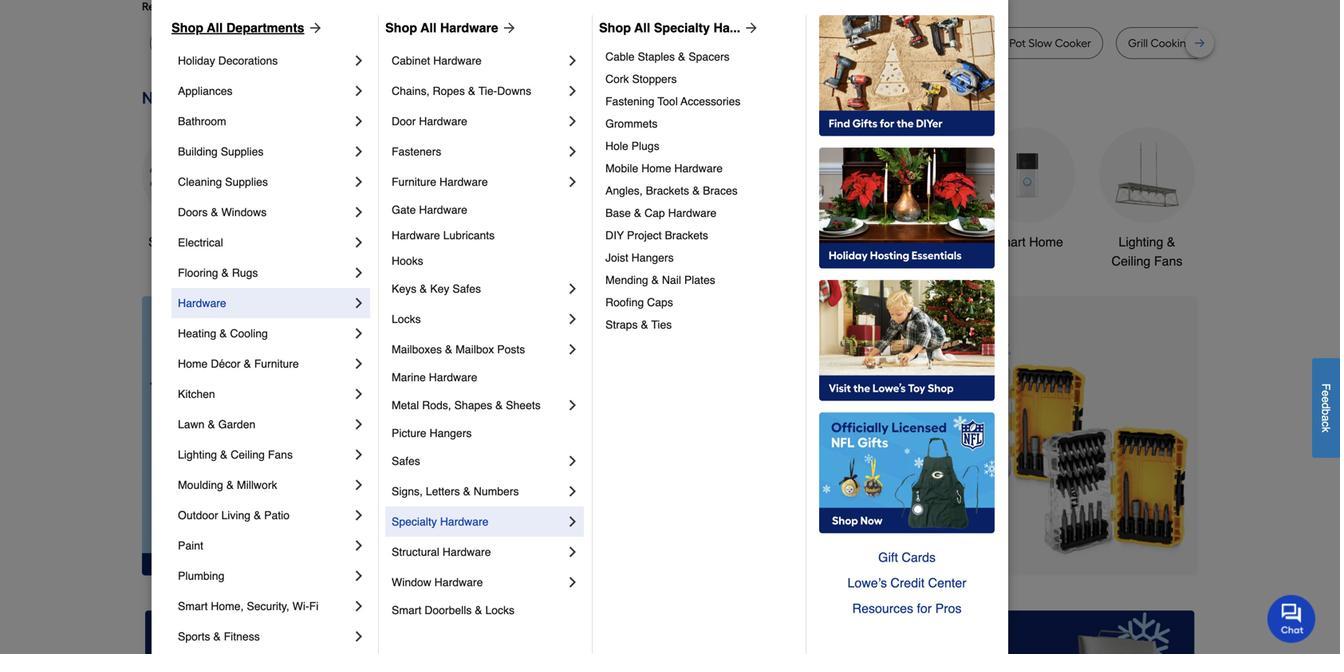 Task type: describe. For each thing, give the bounding box(es) containing it.
all for departments
[[207, 20, 223, 35]]

locks link
[[392, 304, 565, 334]]

1 cooker from the left
[[404, 36, 440, 50]]

chevron right image for kitchen
[[351, 386, 367, 402]]

chevron right image for hardware
[[351, 295, 367, 311]]

appliances
[[178, 85, 233, 97]]

d
[[1320, 403, 1333, 409]]

furniture hardware
[[392, 175, 488, 188]]

home for smart
[[1029, 234, 1063, 249]]

holiday decorations link
[[178, 45, 351, 76]]

triple
[[347, 36, 375, 50]]

chevron right image for paint
[[351, 538, 367, 554]]

cable staples & spacers link
[[605, 45, 794, 68]]

hardware up hardware lubricants
[[419, 203, 467, 216]]

shop all departments link
[[171, 18, 323, 37]]

specialty hardware
[[392, 515, 488, 528]]

all for specialty
[[634, 20, 650, 35]]

chevron right image for signs, letters & numbers
[[565, 483, 581, 499]]

1 horizontal spatial lighting & ceiling fans
[[1112, 234, 1183, 268]]

chevron right image for smart home, security, wi-fi
[[351, 598, 367, 614]]

picture hangers link
[[392, 420, 581, 446]]

hole
[[605, 140, 628, 152]]

chevron right image for keys & key safes
[[565, 281, 581, 297]]

picture hangers
[[392, 427, 472, 440]]

building
[[178, 145, 218, 158]]

2 slow from the left
[[1028, 36, 1052, 50]]

hardware down fasteners link
[[439, 175, 488, 188]]

0 horizontal spatial lighting
[[178, 448, 217, 461]]

doors
[[178, 206, 208, 219]]

tools inside outdoor tools & equipment
[[792, 234, 822, 249]]

ropes
[[433, 85, 465, 97]]

marine
[[392, 371, 426, 384]]

new deals every day during 25 days of deals image
[[142, 85, 1198, 111]]

chevron right image for locks
[[565, 311, 581, 327]]

mobile home hardware
[[605, 162, 723, 175]]

hardware lubricants
[[392, 229, 495, 242]]

signs, letters & numbers link
[[392, 476, 565, 507]]

1 vertical spatial brackets
[[665, 229, 708, 242]]

crock for crock pot cooking pot
[[736, 36, 766, 50]]

1 vertical spatial fans
[[268, 448, 293, 461]]

angles, brackets & braces link
[[605, 179, 794, 202]]

garden
[[218, 418, 255, 431]]

1 horizontal spatial lighting & ceiling fans link
[[1099, 127, 1195, 271]]

plates
[[684, 274, 715, 286]]

roofing caps
[[605, 296, 673, 309]]

décor
[[211, 357, 241, 370]]

equipment
[[758, 254, 819, 268]]

hardware up window hardware link
[[443, 546, 491, 558]]

outdoor tools & equipment link
[[740, 127, 836, 271]]

fitness
[[224, 630, 260, 643]]

2 cooking from the left
[[1151, 36, 1193, 50]]

rugs
[[232, 266, 258, 279]]

shop these last-minute gifts. $99 or less. quantities are limited and won't last. image
[[142, 296, 400, 575]]

0 horizontal spatial furniture
[[254, 357, 299, 370]]

triple slow cooker
[[347, 36, 440, 50]]

heating
[[178, 327, 216, 340]]

smart home, security, wi-fi
[[178, 600, 319, 613]]

smart for smart home, security, wi-fi
[[178, 600, 208, 613]]

key
[[430, 282, 449, 295]]

door hardware link
[[392, 106, 565, 136]]

a
[[1320, 415, 1333, 421]]

1 slow from the left
[[377, 36, 401, 50]]

stoppers
[[632, 73, 677, 85]]

smart for smart home
[[992, 234, 1026, 249]]

1 horizontal spatial furniture
[[392, 175, 436, 188]]

door hardware
[[392, 115, 467, 128]]

pot for crock pot slow cooker
[[1009, 36, 1026, 50]]

hardware down ropes
[[419, 115, 467, 128]]

mailboxes
[[392, 343, 442, 356]]

chevron right image for chains, ropes & tie-downs
[[565, 83, 581, 99]]

chevron right image for flooring & rugs
[[351, 265, 367, 281]]

kitchen for kitchen faucets
[[623, 234, 665, 249]]

ceiling inside lighting & ceiling fans
[[1112, 254, 1151, 268]]

1 vertical spatial lighting & ceiling fans
[[178, 448, 293, 461]]

lawn
[[178, 418, 205, 431]]

sports & fitness link
[[178, 621, 351, 652]]

hardware inside "link"
[[440, 20, 498, 35]]

gift cards link
[[819, 545, 995, 570]]

chevron right image for metal rods, shapes & sheets
[[565, 397, 581, 413]]

chevron right image for mailboxes & mailbox posts
[[565, 341, 581, 357]]

chevron right image for bathroom
[[351, 113, 367, 129]]

shop all deals link
[[142, 127, 238, 252]]

arrow right image for shop all specialty ha...
[[740, 20, 760, 36]]

door
[[392, 115, 416, 128]]

resources for pros
[[852, 601, 962, 616]]

home for mobile
[[641, 162, 671, 175]]

officially licensed n f l gifts. shop now. image
[[819, 412, 995, 534]]

shop all deals
[[148, 234, 231, 249]]

fans inside lighting & ceiling fans
[[1154, 254, 1183, 268]]

chevron right image for specialty hardware
[[565, 514, 581, 530]]

hardware up chains, ropes & tie-downs
[[433, 54, 482, 67]]

hardware up diy project brackets link
[[668, 207, 717, 219]]

hardware down mailboxes & mailbox posts
[[429, 371, 477, 384]]

warming
[[1238, 36, 1286, 50]]

grate
[[1196, 36, 1225, 50]]

moulding & millwork
[[178, 479, 277, 491]]

hardware lubricants link
[[392, 223, 581, 248]]

0 horizontal spatial bathroom
[[178, 115, 226, 128]]

base & cap hardware link
[[605, 202, 794, 224]]

up to 50 percent off select tools and accessories. image
[[425, 296, 1198, 575]]

smart doorbells & locks
[[392, 604, 515, 617]]

appliances link
[[178, 76, 351, 106]]

fi
[[309, 600, 319, 613]]

deals
[[199, 234, 231, 249]]

mobile
[[605, 162, 638, 175]]

electrical link
[[178, 227, 351, 258]]

metal rods, shapes & sheets link
[[392, 390, 565, 420]]

lighting inside lighting & ceiling fans
[[1119, 234, 1163, 249]]

grommets
[[605, 117, 658, 130]]

window hardware
[[392, 576, 483, 589]]

hardware link
[[178, 288, 351, 318]]

scroll to item #4 image
[[848, 547, 887, 553]]

pros
[[935, 601, 962, 616]]

chevron right image for doors & windows
[[351, 204, 367, 220]]

chevron right image for furniture hardware
[[565, 174, 581, 190]]

hardware up hooks
[[392, 229, 440, 242]]

downs
[[497, 85, 531, 97]]

& inside 'link'
[[495, 399, 503, 412]]

hardware down hole plugs "link"
[[674, 162, 723, 175]]

hardware down flooring
[[178, 297, 226, 309]]

keys
[[392, 282, 416, 295]]

cable
[[605, 50, 635, 63]]

chevron right image for lawn & garden
[[351, 416, 367, 432]]

plugs
[[632, 140, 659, 152]]

0 horizontal spatial ceiling
[[231, 448, 265, 461]]

smart home link
[[980, 127, 1075, 252]]

cooling
[[230, 327, 268, 340]]

hole plugs
[[605, 140, 659, 152]]

diy
[[605, 229, 624, 242]]

0 vertical spatial brackets
[[646, 184, 689, 197]]

kitchen link
[[178, 379, 351, 409]]

straps & ties
[[605, 318, 672, 331]]

chevron right image for heating & cooling
[[351, 325, 367, 341]]

fasteners
[[392, 145, 441, 158]]

0 vertical spatial specialty
[[654, 20, 710, 35]]

chevron right image for electrical
[[351, 235, 367, 250]]

pot for crock pot cooking pot
[[769, 36, 785, 50]]

1 tools from the left
[[414, 234, 444, 249]]

0 vertical spatial locks
[[392, 313, 421, 325]]

heating & cooling
[[178, 327, 268, 340]]

nail
[[662, 274, 681, 286]]

base & cap hardware
[[605, 207, 717, 219]]

patio
[[264, 509, 290, 522]]

base
[[605, 207, 631, 219]]

hangers for joist hangers
[[631, 251, 674, 264]]

shop all hardware link
[[385, 18, 517, 37]]

chevron right image for structural hardware
[[565, 544, 581, 560]]

home décor & furniture
[[178, 357, 299, 370]]

straps & ties link
[[605, 313, 794, 336]]

1 vertical spatial locks
[[485, 604, 515, 617]]

arrow left image
[[439, 436, 455, 452]]

chevron right image for building supplies
[[351, 144, 367, 160]]

chevron right image for safes
[[565, 453, 581, 469]]



Task type: vqa. For each thing, say whether or not it's contained in the screenshot.
Structural Hardware "link"
yes



Task type: locate. For each thing, give the bounding box(es) containing it.
gate
[[392, 203, 416, 216]]

f
[[1320, 383, 1333, 390]]

kitchen
[[623, 234, 665, 249], [178, 388, 215, 400]]

safes down picture
[[392, 455, 420, 467]]

arrow right image for shop all departments
[[304, 20, 323, 36]]

pot for instant pot
[[924, 36, 940, 50]]

caps
[[647, 296, 673, 309]]

countertop
[[535, 36, 593, 50]]

keys & key safes
[[392, 282, 481, 295]]

1 horizontal spatial fans
[[1154, 254, 1183, 268]]

millwork
[[237, 479, 277, 491]]

1 horizontal spatial lighting
[[1119, 234, 1163, 249]]

brackets down base & cap hardware link
[[665, 229, 708, 242]]

cleaning supplies link
[[178, 167, 351, 197]]

decorations
[[218, 54, 278, 67]]

chat invite button image
[[1268, 594, 1316, 643]]

& inside lighting & ceiling fans
[[1167, 234, 1175, 249]]

sheets
[[506, 399, 541, 412]]

0 horizontal spatial specialty
[[392, 515, 437, 528]]

1 cooking from the left
[[788, 36, 830, 50]]

0 vertical spatial home
[[641, 162, 671, 175]]

outdoor for outdoor living & patio
[[178, 509, 218, 522]]

crock for crock pot slow cooker
[[977, 36, 1007, 50]]

cleaning supplies
[[178, 175, 268, 188]]

1 vertical spatial bathroom
[[880, 234, 935, 249]]

chevron right image for window hardware
[[565, 574, 581, 590]]

0 horizontal spatial crock
[[736, 36, 766, 50]]

tools up hooks
[[414, 234, 444, 249]]

chevron right image for holiday decorations
[[351, 53, 367, 69]]

1 horizontal spatial specialty
[[654, 20, 710, 35]]

& inside 'link'
[[641, 318, 648, 331]]

shop for shop all departments
[[171, 20, 203, 35]]

straps
[[605, 318, 638, 331]]

chevron right image for sports & fitness
[[351, 629, 367, 645]]

1 horizontal spatial bathroom
[[880, 234, 935, 249]]

0 horizontal spatial home
[[178, 357, 208, 370]]

grill
[[1128, 36, 1148, 50]]

hangers for picture hangers
[[430, 427, 472, 440]]

smart doorbells & locks link
[[392, 597, 581, 623]]

gift cards
[[878, 550, 936, 565]]

lawn & garden
[[178, 418, 255, 431]]

shop up triple slow cooker
[[385, 20, 417, 35]]

smart home
[[992, 234, 1063, 249]]

1 vertical spatial ceiling
[[231, 448, 265, 461]]

shop for shop all specialty ha...
[[599, 20, 631, 35]]

supplies inside cleaning supplies link
[[225, 175, 268, 188]]

chevron right image for appliances
[[351, 83, 367, 99]]

paint link
[[178, 530, 351, 561]]

1 vertical spatial safes
[[392, 455, 420, 467]]

smart for smart doorbells & locks
[[392, 604, 421, 617]]

3 shop from the left
[[599, 20, 631, 35]]

4 pot from the left
[[1009, 36, 1026, 50]]

shop up cable
[[599, 20, 631, 35]]

find gifts for the diyer. image
[[819, 15, 995, 136]]

kitchen up lawn on the bottom left
[[178, 388, 215, 400]]

safes right key
[[452, 282, 481, 295]]

all for deals
[[181, 234, 195, 249]]

crock down ha...
[[736, 36, 766, 50]]

arrow right image
[[304, 20, 323, 36], [498, 20, 517, 36], [740, 20, 760, 36], [1169, 436, 1185, 452]]

0 horizontal spatial outdoor
[[178, 509, 218, 522]]

ceiling
[[1112, 254, 1151, 268], [231, 448, 265, 461]]

0 vertical spatial hangers
[[631, 251, 674, 264]]

resources for pros link
[[819, 596, 995, 621]]

mailboxes & mailbox posts
[[392, 343, 525, 356]]

plumbing link
[[178, 561, 351, 591]]

picture
[[392, 427, 426, 440]]

metal rods, shapes & sheets
[[392, 399, 541, 412]]

1 horizontal spatial ceiling
[[1112, 254, 1151, 268]]

all up holiday decorations
[[207, 20, 223, 35]]

hangers down kitchen faucets
[[631, 251, 674, 264]]

chevron right image
[[565, 53, 581, 69], [351, 83, 367, 99], [565, 83, 581, 99], [351, 144, 367, 160], [351, 174, 367, 190], [565, 174, 581, 190], [351, 265, 367, 281], [351, 295, 367, 311], [351, 325, 367, 341], [565, 341, 581, 357], [565, 453, 581, 469], [351, 477, 367, 493], [565, 514, 581, 530], [351, 538, 367, 554], [565, 544, 581, 560], [351, 568, 367, 584], [351, 629, 367, 645]]

3 pot from the left
[[924, 36, 940, 50]]

cabinet hardware link
[[392, 45, 565, 76]]

instant pot
[[886, 36, 940, 50]]

sports
[[178, 630, 210, 643]]

locks down window hardware link
[[485, 604, 515, 617]]

cooker left the grill
[[1055, 36, 1091, 50]]

1 vertical spatial lighting
[[178, 448, 217, 461]]

braces
[[703, 184, 738, 197]]

outdoor inside outdoor tools & equipment
[[742, 234, 789, 249]]

up to 35 percent off select small appliances. image
[[504, 610, 836, 654]]

0 horizontal spatial cooker
[[404, 36, 440, 50]]

0 horizontal spatial tools
[[414, 234, 444, 249]]

windows
[[221, 206, 267, 219]]

1 horizontal spatial hangers
[[631, 251, 674, 264]]

0 vertical spatial outdoor
[[742, 234, 789, 249]]

1 horizontal spatial locks
[[485, 604, 515, 617]]

chevron right image for door hardware
[[565, 113, 581, 129]]

all inside 'link'
[[181, 234, 195, 249]]

hardware down signs, letters & numbers
[[440, 515, 488, 528]]

1 horizontal spatial smart
[[392, 604, 421, 617]]

metal
[[392, 399, 419, 412]]

chevron right image for home décor & furniture
[[351, 356, 367, 372]]

chevron right image for fasteners
[[565, 144, 581, 160]]

rods,
[[422, 399, 451, 412]]

furniture up the gate
[[392, 175, 436, 188]]

chevron right image for lighting & ceiling fans
[[351, 447, 367, 463]]

chevron right image for plumbing
[[351, 568, 367, 584]]

outdoor for outdoor tools & equipment
[[742, 234, 789, 249]]

joist hangers
[[605, 251, 674, 264]]

2 e from the top
[[1320, 397, 1333, 403]]

1 pot from the left
[[769, 36, 785, 50]]

1 horizontal spatial kitchen
[[623, 234, 665, 249]]

joist
[[605, 251, 628, 264]]

shop all departments
[[171, 20, 304, 35]]

1 horizontal spatial crock
[[977, 36, 1007, 50]]

hangers down 'rods,' at the bottom left of page
[[430, 427, 472, 440]]

arrow right image inside shop all hardware "link"
[[498, 20, 517, 36]]

mailboxes & mailbox posts link
[[392, 334, 565, 365]]

chevron right image for moulding & millwork
[[351, 477, 367, 493]]

doorbells
[[425, 604, 472, 617]]

1 horizontal spatial cooking
[[1151, 36, 1193, 50]]

1 vertical spatial furniture
[[254, 357, 299, 370]]

0 horizontal spatial shop
[[171, 20, 203, 35]]

1 horizontal spatial cooker
[[1055, 36, 1091, 50]]

scroll to item #2 image
[[769, 547, 807, 553]]

1 horizontal spatial bathroom link
[[860, 127, 956, 252]]

1 horizontal spatial outdoor
[[742, 234, 789, 249]]

e up b
[[1320, 397, 1333, 403]]

0 vertical spatial lighting
[[1119, 234, 1163, 249]]

1 vertical spatial home
[[1029, 234, 1063, 249]]

2 crock from the left
[[977, 36, 1007, 50]]

hangers
[[631, 251, 674, 264], [430, 427, 472, 440]]

all up staples
[[634, 20, 650, 35]]

safes
[[452, 282, 481, 295], [392, 455, 420, 467]]

tools up equipment
[[792, 234, 822, 249]]

0 vertical spatial supplies
[[221, 145, 264, 158]]

hardware up smart doorbells & locks
[[434, 576, 483, 589]]

1 horizontal spatial shop
[[385, 20, 417, 35]]

2 horizontal spatial smart
[[992, 234, 1026, 249]]

structural
[[392, 546, 439, 558]]

center
[[928, 576, 966, 590]]

shop for shop all hardware
[[385, 20, 417, 35]]

outdoor down moulding
[[178, 509, 218, 522]]

fastening tool accessories
[[605, 95, 741, 108]]

smart inside 'link'
[[178, 600, 208, 613]]

supplies inside 'building supplies' link
[[221, 145, 264, 158]]

1 vertical spatial specialty
[[392, 515, 437, 528]]

2 horizontal spatial shop
[[599, 20, 631, 35]]

supplies for building supplies
[[221, 145, 264, 158]]

kitchen for kitchen
[[178, 388, 215, 400]]

0 horizontal spatial cooking
[[788, 36, 830, 50]]

home décor & furniture link
[[178, 349, 351, 379]]

2 pot from the left
[[833, 36, 850, 50]]

hooks
[[392, 254, 423, 267]]

k
[[1320, 427, 1333, 433]]

wi-
[[292, 600, 309, 613]]

2 tools from the left
[[792, 234, 822, 249]]

0 horizontal spatial smart
[[178, 600, 208, 613]]

fastening
[[605, 95, 654, 108]]

& inside outdoor tools & equipment
[[825, 234, 834, 249]]

e up d
[[1320, 390, 1333, 397]]

supplies for cleaning supplies
[[225, 175, 268, 188]]

furniture up kitchen link
[[254, 357, 299, 370]]

0 vertical spatial bathroom
[[178, 115, 226, 128]]

arrow right image inside shop all specialty ha... link
[[740, 20, 760, 36]]

1 horizontal spatial tools
[[792, 234, 822, 249]]

outdoor up equipment
[[742, 234, 789, 249]]

hooks link
[[392, 248, 581, 274]]

all up cabinet hardware
[[420, 20, 437, 35]]

shop up holiday
[[171, 20, 203, 35]]

0 vertical spatial ceiling
[[1112, 254, 1151, 268]]

2 horizontal spatial home
[[1029, 234, 1063, 249]]

1 e from the top
[[1320, 390, 1333, 397]]

0 vertical spatial safes
[[452, 282, 481, 295]]

hardware
[[440, 20, 498, 35], [433, 54, 482, 67], [419, 115, 467, 128], [674, 162, 723, 175], [439, 175, 488, 188], [419, 203, 467, 216], [668, 207, 717, 219], [392, 229, 440, 242], [178, 297, 226, 309], [429, 371, 477, 384], [440, 515, 488, 528], [443, 546, 491, 558], [434, 576, 483, 589]]

brackets down mobile home hardware
[[646, 184, 689, 197]]

1 crock from the left
[[736, 36, 766, 50]]

mending & nail plates
[[605, 274, 715, 286]]

cards
[[902, 550, 936, 565]]

living
[[221, 509, 251, 522]]

roofing
[[605, 296, 644, 309]]

up to 30 percent off select grills and accessories. image
[[862, 610, 1195, 654]]

all inside "link"
[[420, 20, 437, 35]]

crock right instant pot
[[977, 36, 1007, 50]]

ha...
[[713, 20, 740, 35]]

lighting & ceiling fans link
[[1099, 127, 1195, 271], [178, 440, 351, 470]]

all
[[207, 20, 223, 35], [420, 20, 437, 35], [634, 20, 650, 35], [181, 234, 195, 249]]

1 horizontal spatial home
[[641, 162, 671, 175]]

1 shop from the left
[[171, 20, 203, 35]]

2 cooker from the left
[[1055, 36, 1091, 50]]

hole plugs link
[[605, 135, 794, 157]]

0 horizontal spatial fans
[[268, 448, 293, 461]]

1 vertical spatial kitchen
[[178, 388, 215, 400]]

arrow right image inside shop all departments link
[[304, 20, 323, 36]]

arrow right image for shop all hardware
[[498, 20, 517, 36]]

shop all specialty ha... link
[[599, 18, 760, 37]]

recommended searches for you heading
[[142, 0, 1198, 14]]

building supplies link
[[178, 136, 351, 167]]

c
[[1320, 421, 1333, 427]]

0 horizontal spatial hangers
[[430, 427, 472, 440]]

1 horizontal spatial safes
[[452, 282, 481, 295]]

cooker
[[404, 36, 440, 50], [1055, 36, 1091, 50]]

1 vertical spatial outdoor
[[178, 509, 218, 522]]

cable staples & spacers
[[605, 50, 730, 63]]

1 vertical spatial hangers
[[430, 427, 472, 440]]

0 horizontal spatial locks
[[392, 313, 421, 325]]

chevron right image for cleaning supplies
[[351, 174, 367, 190]]

smart
[[992, 234, 1026, 249], [178, 600, 208, 613], [392, 604, 421, 617]]

marine hardware link
[[392, 365, 581, 390]]

all right shop
[[181, 234, 195, 249]]

chevron right image for outdoor living & patio
[[351, 507, 367, 523]]

2 vertical spatial home
[[178, 357, 208, 370]]

hardware up cabinet hardware link
[[440, 20, 498, 35]]

0 vertical spatial lighting & ceiling fans link
[[1099, 127, 1195, 271]]

gift
[[878, 550, 898, 565]]

credit
[[891, 576, 925, 590]]

visit the lowe's toy shop. image
[[819, 280, 995, 401]]

shop inside "link"
[[385, 20, 417, 35]]

security,
[[247, 600, 289, 613]]

1 vertical spatial supplies
[[225, 175, 268, 188]]

0 vertical spatial lighting & ceiling fans
[[1112, 234, 1183, 268]]

holiday hosting essentials. image
[[819, 148, 995, 269]]

0 horizontal spatial kitchen
[[178, 388, 215, 400]]

locks down keys
[[392, 313, 421, 325]]

2 shop from the left
[[385, 20, 417, 35]]

shop all specialty ha...
[[599, 20, 740, 35]]

bathroom
[[178, 115, 226, 128], [880, 234, 935, 249]]

specialty down recommended searches for you heading
[[654, 20, 710, 35]]

supplies up 'cleaning supplies'
[[221, 145, 264, 158]]

0 horizontal spatial lighting & ceiling fans
[[178, 448, 293, 461]]

0 horizontal spatial bathroom link
[[178, 106, 351, 136]]

1 vertical spatial lighting & ceiling fans link
[[178, 440, 351, 470]]

holiday
[[178, 54, 215, 67]]

specialty up 'structural'
[[392, 515, 437, 528]]

0 horizontal spatial safes
[[392, 455, 420, 467]]

spacers
[[689, 50, 730, 63]]

fans
[[1154, 254, 1183, 268], [268, 448, 293, 461]]

0 horizontal spatial lighting & ceiling fans link
[[178, 440, 351, 470]]

cooker up cabinet
[[404, 36, 440, 50]]

cork stoppers
[[605, 73, 677, 85]]

safes link
[[392, 446, 565, 476]]

doors & windows
[[178, 206, 267, 219]]

1 horizontal spatial slow
[[1028, 36, 1052, 50]]

get up to 2 free select tools or batteries when you buy 1 with select purchases. image
[[145, 610, 478, 654]]

all for hardware
[[420, 20, 437, 35]]

supplies up windows in the left top of the page
[[225, 175, 268, 188]]

chevron right image for cabinet hardware
[[565, 53, 581, 69]]

0 horizontal spatial slow
[[377, 36, 401, 50]]

cleaning
[[178, 175, 222, 188]]

shop
[[171, 20, 203, 35], [385, 20, 417, 35], [599, 20, 631, 35]]

chevron right image
[[351, 53, 367, 69], [351, 113, 367, 129], [565, 113, 581, 129], [565, 144, 581, 160], [351, 204, 367, 220], [351, 235, 367, 250], [565, 281, 581, 297], [565, 311, 581, 327], [351, 356, 367, 372], [351, 386, 367, 402], [565, 397, 581, 413], [351, 416, 367, 432], [351, 447, 367, 463], [565, 483, 581, 499], [351, 507, 367, 523], [565, 574, 581, 590], [351, 598, 367, 614]]

posts
[[497, 343, 525, 356]]

kitchen up joist hangers
[[623, 234, 665, 249]]

0 vertical spatial kitchen
[[623, 234, 665, 249]]

lubricants
[[443, 229, 495, 242]]

mobile home hardware link
[[605, 157, 794, 179]]

&
[[1228, 36, 1235, 50], [678, 50, 686, 63], [468, 85, 475, 97], [692, 184, 700, 197], [211, 206, 218, 219], [634, 207, 641, 219], [825, 234, 834, 249], [1167, 234, 1175, 249], [221, 266, 229, 279], [651, 274, 659, 286], [420, 282, 427, 295], [641, 318, 648, 331], [219, 327, 227, 340], [445, 343, 452, 356], [244, 357, 251, 370], [495, 399, 503, 412], [208, 418, 215, 431], [220, 448, 228, 461], [226, 479, 234, 491], [463, 485, 470, 498], [254, 509, 261, 522], [475, 604, 482, 617], [213, 630, 221, 643]]

scroll to item #5 image
[[887, 547, 925, 553]]

0 vertical spatial fans
[[1154, 254, 1183, 268]]

angles,
[[605, 184, 643, 197]]

0 vertical spatial furniture
[[392, 175, 436, 188]]

kitchen faucets link
[[621, 127, 716, 252]]

f e e d b a c k
[[1320, 383, 1333, 433]]



